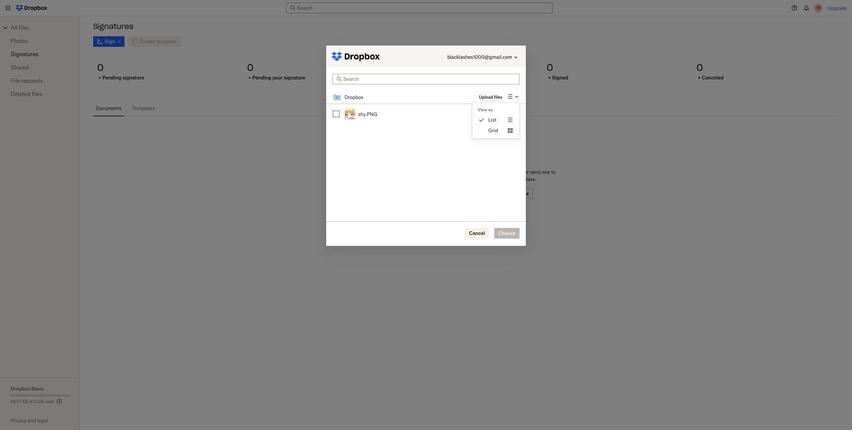 Task type: vqa. For each thing, say whether or not it's contained in the screenshot.
Search text field
no



Task type: locate. For each thing, give the bounding box(es) containing it.
others
[[457, 177, 471, 182]]

gb
[[37, 400, 44, 405]]

1 horizontal spatial signature
[[284, 75, 305, 81]]

signatures inside signatures link
[[11, 51, 38, 58]]

pending
[[103, 75, 121, 81], [252, 75, 271, 81]]

files down 'file requests' link
[[32, 91, 42, 98]]

0
[[97, 62, 104, 74], [247, 62, 254, 74], [397, 62, 403, 74], [547, 62, 553, 74], [697, 62, 703, 74]]

files for all files
[[19, 24, 29, 31]]

for
[[472, 177, 478, 182]]

a
[[497, 169, 500, 175]]

0 horizontal spatial signatures
[[11, 51, 38, 58]]

28.57
[[11, 400, 21, 405]]

files right all in the top left of the page
[[19, 24, 29, 31]]

here.
[[526, 177, 536, 182]]

file requests link
[[11, 74, 69, 88]]

1 horizontal spatial signatures
[[93, 22, 134, 31]]

requests
[[21, 78, 43, 84]]

templates tab
[[129, 101, 158, 117]]

tab list
[[93, 101, 836, 117]]

0 horizontal spatial files
[[19, 24, 29, 31]]

5 0 from the left
[[697, 62, 703, 74]]

1 vertical spatial files
[[32, 91, 42, 98]]

0 horizontal spatial pending
[[103, 75, 121, 81]]

signatures
[[93, 22, 134, 31], [11, 51, 38, 58]]

one
[[542, 169, 550, 175]]

all files
[[11, 24, 29, 31]]

legal
[[37, 419, 48, 424]]

2 signature from the left
[[284, 75, 305, 81]]

signature,
[[479, 177, 501, 182]]

documents
[[96, 106, 121, 111]]

all files link
[[11, 22, 80, 33]]

0 vertical spatial files
[[19, 24, 29, 31]]

privacy and legal link
[[11, 419, 80, 424]]

signatures link
[[11, 48, 69, 61]]

0 horizontal spatial signature
[[123, 75, 144, 81]]

pending left your at left
[[252, 75, 271, 81]]

signature right your at left
[[284, 75, 305, 81]]

1 vertical spatial signatures
[[11, 51, 38, 58]]

files
[[19, 24, 29, 31], [32, 91, 42, 98]]

dropbox basic
[[11, 387, 44, 392]]

4 0 from the left
[[547, 62, 553, 74]]

it
[[502, 177, 505, 182]]

0 for canceled
[[697, 62, 703, 74]]

deleted files
[[11, 91, 42, 98]]

1 pending from the left
[[103, 75, 121, 81]]

2 pending from the left
[[252, 75, 271, 81]]

dropbox logo - go to the homepage image
[[13, 3, 50, 13]]

1 signature from the left
[[123, 75, 144, 81]]

your
[[272, 75, 283, 81]]

pending up documents
[[103, 75, 121, 81]]

tab list containing documents
[[93, 101, 836, 117]]

signature up templates
[[123, 75, 144, 81]]

files inside all files 'link'
[[19, 24, 29, 31]]

send
[[530, 169, 541, 175]]

0 for pending your signature
[[247, 62, 254, 74]]

whether
[[457, 169, 476, 175]]

files inside deleted files link
[[32, 91, 42, 98]]

get more space image
[[55, 398, 63, 406]]

1 horizontal spatial files
[[32, 91, 42, 98]]

deleted files link
[[11, 88, 69, 101]]

signature
[[123, 75, 144, 81], [284, 75, 305, 81]]

photos
[[11, 38, 28, 44]]

choose a file to sign dialog
[[326, 46, 526, 247]]

dropbox
[[11, 387, 30, 392]]

2 0 from the left
[[247, 62, 254, 74]]

shared link
[[11, 61, 69, 74]]

1 horizontal spatial pending
[[252, 75, 271, 81]]

to
[[551, 169, 556, 175]]

1 0 from the left
[[97, 62, 104, 74]]

file
[[11, 78, 20, 84]]



Task type: describe. For each thing, give the bounding box(es) containing it.
pending for pending your signature
[[252, 75, 271, 81]]

0 for pending signature
[[97, 62, 104, 74]]

0 vertical spatial signatures
[[93, 22, 134, 31]]

used
[[45, 400, 54, 405]]

deleted
[[11, 91, 30, 98]]

upgrade link
[[828, 5, 847, 11]]

0 for signed
[[547, 62, 553, 74]]

basic
[[31, 387, 44, 392]]

whether you sign a document or send one to others for signature, it appears here.
[[457, 169, 556, 182]]

file requests
[[11, 78, 43, 84]]

or
[[525, 169, 529, 175]]

privacy and legal
[[11, 419, 48, 424]]

sign
[[487, 169, 496, 175]]

28.57 kb of 2 gb used
[[11, 400, 54, 405]]

signed
[[552, 75, 568, 81]]

2
[[34, 400, 36, 405]]

you
[[477, 169, 485, 175]]

global header element
[[0, 0, 852, 16]]

kb
[[22, 400, 28, 405]]

pending for pending signature
[[103, 75, 121, 81]]

files for deleted files
[[32, 91, 42, 98]]

document
[[501, 169, 523, 175]]

and
[[28, 419, 36, 424]]

upgrade
[[828, 5, 847, 11]]

documents tab
[[93, 101, 124, 117]]

all
[[11, 24, 17, 31]]

templates
[[132, 106, 155, 111]]

appears
[[507, 177, 524, 182]]

pending signature
[[103, 75, 144, 81]]

privacy
[[11, 419, 26, 424]]

photos link
[[11, 34, 69, 48]]

shared
[[11, 64, 29, 71]]

3 0 from the left
[[397, 62, 403, 74]]

of
[[29, 400, 33, 405]]

canceled
[[702, 75, 724, 81]]

pending your signature
[[252, 75, 305, 81]]



